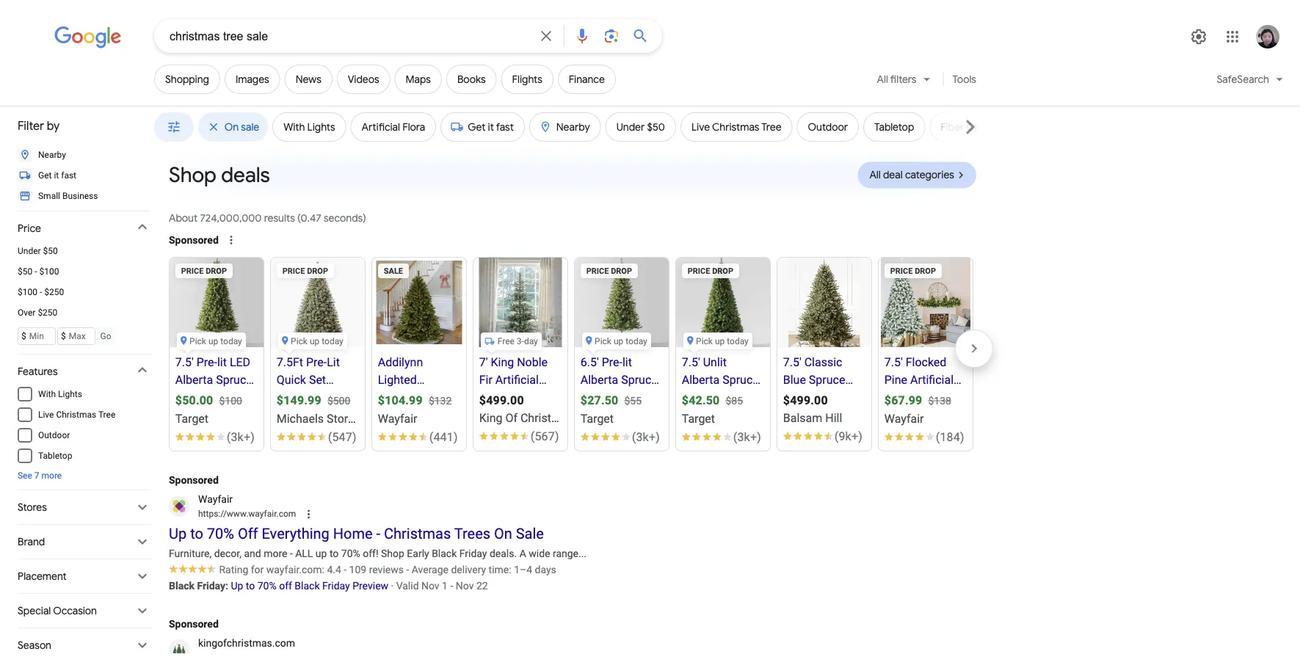 Task type: describe. For each thing, give the bounding box(es) containing it.
0 vertical spatial outdoor
[[809, 120, 849, 134]]

range...
[[553, 548, 587, 560]]

- up furniture, decor, and more - all up to 70% off! shop early black friday deals. a wide range...
[[376, 526, 381, 543]]

(3k+) link for $42.50
[[682, 428, 762, 446]]

price heading
[[18, 222, 41, 235]]

price drop for $42.50
[[688, 266, 734, 275]]

nearby for topmost nearby link
[[557, 120, 591, 134]]

(547)
[[328, 430, 357, 444]]

finance
[[569, 73, 605, 86]]

over $250 link
[[0, 303, 151, 323]]

everything
[[262, 526, 330, 543]]

wayfair inside the wayfair https://www.wayfair.com
[[198, 494, 233, 506]]

(567)
[[531, 429, 560, 443]]

up for $50.00
[[209, 336, 219, 346]]

furniture,
[[169, 548, 212, 560]]

features heading
[[18, 365, 58, 378]]

filter
[[18, 119, 44, 134]]

0 vertical spatial tabletop
[[875, 120, 915, 134]]

- right 1
[[451, 581, 453, 593]]

all deal categories link
[[858, 162, 977, 188]]

videos
[[348, 73, 379, 86]]

more inside the ads region
[[264, 548, 288, 560]]

$499.00 for balsam
[[784, 393, 829, 407]]

3 sponsored from the top
[[169, 618, 219, 630]]

average
[[412, 564, 449, 576]]

- left all in the bottom of the page
[[290, 548, 293, 560]]

(184)
[[937, 430, 965, 444]]

7
[[34, 471, 39, 481]]

up to 70% off everything home - christmas trees on sale
[[169, 526, 544, 543]]

rated 3.9 out of 5, image for $27.50
[[581, 433, 631, 441]]

(9k+) total reviews element
[[835, 429, 863, 443]]

$149.99 $500 michaels stores
[[277, 393, 361, 426]]

pick for $149.99
[[291, 336, 308, 346]]

(547) link
[[277, 428, 357, 446]]

image of 7.5ft pre-lit quick set jasper artificial christmas tree, clear lights by ashland in no. 121 green | michaels image
[[274, 261, 362, 345]]

seconds)
[[324, 212, 366, 225]]

brand
[[18, 536, 45, 549]]

all
[[295, 548, 313, 560]]

0 horizontal spatial up
[[169, 526, 187, 543]]

1 horizontal spatial tree
[[762, 120, 782, 134]]

price drop for $27.50
[[587, 266, 633, 275]]

from michaels stores element
[[277, 412, 361, 426]]

filter by
[[18, 119, 60, 134]]

1 vertical spatial lights
[[58, 389, 82, 400]]

0 horizontal spatial $50
[[18, 267, 32, 277]]

tools
[[953, 73, 977, 86]]

1 horizontal spatial live christmas tree
[[692, 120, 782, 134]]

it for left 'get it fast' link
[[54, 170, 59, 181]]

shop deals
[[169, 162, 270, 188]]

2 sponsored from the top
[[169, 475, 219, 487]]

0 horizontal spatial nearby link
[[0, 145, 151, 165]]

all for all filters
[[878, 73, 889, 86]]

$149.99
[[277, 393, 322, 407]]

1
[[442, 581, 448, 593]]

1 vertical spatial live christmas tree
[[38, 410, 116, 420]]

(547) total reviews element
[[328, 430, 357, 444]]

1 horizontal spatial black
[[295, 581, 320, 593]]

0 vertical spatial to
[[190, 526, 203, 543]]

day
[[525, 336, 538, 347]]

christmas inside the ads region
[[384, 526, 451, 543]]

0 horizontal spatial shop
[[169, 162, 217, 188]]

from target element for $27.50
[[581, 412, 614, 426]]

wayfair https://www.wayfair.com
[[198, 494, 296, 519]]

on inside on sale link
[[225, 120, 239, 134]]

safesearch
[[1218, 73, 1270, 86]]

price for $149.99
[[283, 266, 305, 275]]

up inside the ads region
[[316, 548, 327, 560]]

for
[[251, 564, 264, 576]]

1 vertical spatial tree
[[98, 410, 116, 420]]

see
[[18, 471, 32, 481]]

(184) total reviews element
[[937, 430, 965, 444]]

price drop for $149.99
[[283, 266, 329, 275]]

0 vertical spatial sale
[[384, 266, 404, 275]]

videos link
[[337, 65, 391, 94]]

shopping link
[[154, 65, 220, 94]]

deal
[[884, 169, 903, 182]]

stores heading
[[18, 501, 47, 514]]

rated 4.7 out of 5, image
[[480, 432, 530, 440]]

$67.99
[[885, 393, 923, 407]]

0 vertical spatial outdoor link
[[798, 115, 859, 139]]

0 vertical spatial nearby link
[[530, 115, 601, 139]]

placement button
[[18, 564, 151, 589]]

on inside the ads region
[[494, 526, 513, 543]]

$100 inside $50.00 $100 target
[[219, 395, 243, 407]]

sale inside the ads region
[[516, 526, 544, 543]]

fiber optic
[[941, 120, 993, 134]]

·
[[391, 581, 394, 593]]

news link
[[285, 65, 333, 94]]

today for $149.99
[[322, 336, 344, 346]]

$50 for the top under $50 link
[[648, 120, 666, 134]]

1 horizontal spatial lights
[[308, 120, 336, 134]]

0 horizontal spatial with lights link
[[0, 384, 151, 405]]

0 horizontal spatial under
[[18, 246, 41, 256]]

special
[[18, 605, 51, 618]]

1–4
[[514, 564, 533, 576]]

(441) link
[[378, 428, 458, 446]]

0 horizontal spatial get it fast link
[[0, 165, 151, 186]]

$42.50 $85 target
[[682, 393, 744, 426]]

about
[[169, 212, 198, 225]]

2 vertical spatial 70%
[[258, 581, 277, 593]]

time:
[[489, 564, 512, 576]]

0 horizontal spatial tabletop link
[[0, 446, 151, 466]]

today for $27.50
[[626, 336, 648, 346]]

home
[[333, 526, 373, 543]]

get it fast for topmost 'get it fast' link
[[468, 120, 514, 134]]

Minimum price text field
[[28, 330, 55, 343]]

1 vertical spatial 70%
[[341, 548, 361, 560]]

flora
[[403, 120, 426, 134]]

- up valid
[[407, 564, 409, 576]]

2 nov from the left
[[456, 581, 474, 593]]

pick up today for $27.50
[[595, 336, 648, 346]]

all filters button
[[869, 65, 941, 100]]

wayfair for $104.99
[[378, 412, 418, 426]]

109
[[349, 564, 367, 576]]

see 7 more
[[18, 471, 62, 481]]

over
[[18, 308, 36, 318]]

0 vertical spatial friday
[[460, 548, 487, 560]]

up for $42.50
[[716, 336, 725, 346]]

placement
[[18, 570, 67, 583]]

valid
[[396, 581, 419, 593]]

rated 3.9 out of 5, image for $42.50
[[682, 433, 732, 441]]

a
[[520, 548, 527, 560]]

image of 7' king noble fir artificial christmas tree with 500 warm white led lights image
[[479, 258, 562, 347]]

$55
[[625, 395, 642, 407]]

1 vertical spatial $250
[[38, 308, 58, 318]]

0 horizontal spatial black
[[169, 581, 195, 593]]

(3k+) for $50.00
[[227, 430, 255, 444]]

1 vertical spatial christmas
[[56, 410, 96, 420]]

reviews
[[369, 564, 404, 576]]

season button
[[18, 633, 151, 655]]

image of 7.5' unlit alberta spruce artificial christmas tree - wondershop image
[[677, 258, 771, 347]]

deals
[[221, 162, 270, 188]]

today for $50.00
[[221, 336, 242, 346]]

0 vertical spatial get it fast link
[[442, 115, 525, 139]]

go button
[[97, 328, 115, 345]]

Search search field
[[170, 28, 529, 46]]

0 horizontal spatial tabletop
[[38, 451, 72, 461]]

1 vertical spatial with
[[38, 389, 56, 400]]

$ for minimum price text box
[[21, 331, 26, 342]]

rating for wayfair.com: 4.4 - 109 reviews - average delivery time: 1–4 days
[[219, 564, 557, 576]]

off
[[279, 581, 292, 593]]

0 horizontal spatial with lights
[[38, 389, 82, 400]]

$104.99 $132 wayfair
[[378, 393, 452, 426]]

(3k+) for $42.50
[[734, 430, 762, 444]]

1 vertical spatial $100
[[18, 287, 37, 298]]

- up $100 - $250
[[35, 267, 37, 277]]

black friday: up to 70% off black friday preview · valid nov 1 - nov 22
[[169, 581, 488, 593]]

https://www.wayfair.com
[[198, 509, 296, 519]]

1 vertical spatial outdoor link
[[0, 425, 151, 446]]

0 vertical spatial live christmas tree link
[[682, 115, 792, 139]]

about 724,000,000 results (0.47 seconds)
[[169, 212, 369, 225]]

0 horizontal spatial get
[[38, 170, 52, 181]]

0 horizontal spatial 70%
[[207, 526, 234, 543]]

0 vertical spatial get
[[468, 120, 486, 134]]

1 horizontal spatial with
[[284, 120, 305, 134]]

1 vertical spatial outdoor
[[38, 430, 70, 441]]

brand heading
[[18, 536, 45, 549]]

business
[[62, 191, 98, 201]]

rated 4.6 out of 5, image
[[784, 432, 834, 440]]

small business link
[[0, 186, 151, 206]]

trees
[[455, 526, 491, 543]]

deals.
[[490, 548, 517, 560]]

results
[[264, 212, 295, 225]]

price drop for $67.99
[[891, 266, 937, 275]]

preview
[[353, 581, 389, 593]]

friday:
[[197, 581, 228, 593]]

all for all deal categories
[[870, 169, 881, 182]]

$42.50
[[682, 393, 720, 407]]

categories
[[906, 169, 955, 182]]

price for $67.99
[[891, 266, 914, 275]]

1 horizontal spatial $100
[[39, 267, 59, 277]]

- down $50 - $100
[[40, 287, 42, 298]]

rating
[[219, 564, 248, 576]]

images
[[236, 73, 269, 86]]

artificial
[[362, 120, 401, 134]]

1 vertical spatial to
[[330, 548, 339, 560]]

rated 3.9 out of 5, image for $50.00
[[176, 433, 226, 441]]

0 vertical spatial tabletop link
[[865, 115, 925, 139]]

stores inside $149.99 $500 michaels stores
[[327, 412, 361, 426]]

(3k+) total reviews element for $27.50
[[632, 430, 661, 444]]

target for $27.50
[[581, 412, 614, 426]]

$104.99
[[378, 393, 423, 407]]

$500
[[328, 395, 351, 407]]

image of 6.5' pre-lit alberta spruce artificial christmas tree clear lights - wondershop image
[[575, 258, 669, 347]]



Task type: locate. For each thing, give the bounding box(es) containing it.
features button
[[18, 359, 151, 384]]

1 vertical spatial tabletop
[[38, 451, 72, 461]]

1 horizontal spatial stores
[[327, 412, 361, 426]]

under $50 link down finance link
[[607, 115, 676, 139]]

on sale
[[225, 120, 260, 134]]

rated 4.3 out of 5, image
[[378, 433, 428, 441]]

rated 4.2 out of 5, image inside (547) link
[[277, 433, 327, 441]]

price drop
[[181, 266, 227, 275], [283, 266, 329, 275], [587, 266, 633, 275], [688, 266, 734, 275], [891, 266, 937, 275]]

2 horizontal spatial (3k+) link
[[682, 428, 762, 446]]

up up furniture,
[[169, 526, 187, 543]]

with lights down features heading
[[38, 389, 82, 400]]

get down the books
[[468, 120, 486, 134]]

placement heading
[[18, 570, 67, 583]]

1 horizontal spatial to
[[246, 581, 255, 593]]

(9k+)
[[835, 429, 863, 443]]

pick up today up $149.99
[[291, 336, 344, 346]]

0 horizontal spatial it
[[54, 170, 59, 181]]

1 horizontal spatial with lights link
[[274, 115, 346, 139]]

nearby for the leftmost nearby link
[[38, 150, 66, 160]]

shop up rating for wayfair.com: 4.4 - 109 reviews - average delivery time: 1–4 days
[[381, 548, 405, 560]]

1 from target element from the left
[[176, 412, 209, 426]]

go
[[100, 331, 111, 342]]

drop for $42.50
[[713, 266, 734, 275]]

0 horizontal spatial under $50 link
[[0, 241, 151, 262]]

fast down flights link
[[497, 120, 514, 134]]

black down wayfair.com:
[[295, 581, 320, 593]]

stores down 7
[[18, 501, 47, 514]]

1 horizontal spatial live christmas tree link
[[682, 115, 792, 139]]

4 today from the left
[[728, 336, 749, 346]]

2 target from the left
[[581, 412, 614, 426]]

today up $50.00 $100 target
[[221, 336, 242, 346]]

on sale link
[[198, 115, 268, 139]]

2 horizontal spatial black
[[432, 548, 457, 560]]

4 price drop from the left
[[688, 266, 734, 275]]

wide
[[529, 548, 551, 560]]

target down $42.50
[[682, 412, 716, 426]]

get it fast for left 'get it fast' link
[[38, 170, 76, 181]]

under $50 link
[[607, 115, 676, 139], [0, 241, 151, 262]]

2 drop from the left
[[307, 266, 329, 275]]

2 horizontal spatial $50
[[648, 120, 666, 134]]

(3k+) link down $27.50 $55 target
[[581, 428, 661, 446]]

1 horizontal spatial tabletop
[[875, 120, 915, 134]]

next image
[[967, 120, 976, 134]]

friday down 4.4 on the left of the page
[[322, 581, 350, 593]]

0 vertical spatial 70%
[[207, 526, 234, 543]]

5 drop from the left
[[916, 266, 937, 275]]

1 vertical spatial get
[[38, 170, 52, 181]]

1 horizontal spatial rated 3.9 out of 5, image
[[581, 433, 631, 441]]

maps link
[[395, 65, 442, 94]]

all left filters
[[878, 73, 889, 86]]

flights
[[512, 73, 543, 86]]

pick up $27.50
[[595, 336, 612, 346]]

$50 - $100 link
[[0, 262, 151, 282]]

1 horizontal spatial target
[[581, 412, 614, 426]]

1 horizontal spatial with lights
[[284, 120, 336, 134]]

0 vertical spatial get it fast
[[468, 120, 514, 134]]

rated 4.2 out of 5, image for wayfair
[[885, 433, 935, 441]]

0 vertical spatial $250
[[44, 287, 64, 298]]

delivery
[[451, 564, 486, 576]]

None search field
[[0, 18, 663, 53]]

0 vertical spatial on
[[225, 120, 239, 134]]

sale
[[241, 120, 260, 134]]

3 from target element from the left
[[682, 412, 716, 426]]

1 sponsored from the top
[[169, 234, 219, 246]]

$499.00 balsam hill
[[784, 393, 843, 425]]

image of addilynn lighted artificial pine christmas tree sand & stable size: 78"h image
[[376, 261, 462, 345]]

rated 4.2 out of 5, image inside (184) link
[[885, 433, 935, 441]]

1 vertical spatial on
[[494, 526, 513, 543]]

pick up today up $85
[[697, 336, 749, 346]]

under $50 for bottommost under $50 link
[[18, 246, 58, 256]]

rated 4.2 out of 5, image down michaels
[[277, 433, 327, 441]]

friday up delivery
[[460, 548, 487, 560]]

(3k+)
[[227, 430, 255, 444], [632, 430, 661, 444], [734, 430, 762, 444]]

2 (3k+) total reviews element from the left
[[632, 430, 661, 444]]

rated 4.2 out of 5, image for michaels
[[277, 433, 327, 441]]

pick up $42.50
[[697, 336, 713, 346]]

get it fast up the small
[[38, 170, 76, 181]]

friday
[[460, 548, 487, 560], [322, 581, 350, 593]]

(3k+) total reviews element for $42.50
[[734, 430, 762, 444]]

1 horizontal spatial fast
[[497, 120, 514, 134]]

2 vertical spatial christmas
[[384, 526, 451, 543]]

2 vertical spatial $50
[[18, 267, 32, 277]]

0 horizontal spatial $499.00
[[480, 393, 525, 407]]

rated 4.4 out of 5 image
[[169, 563, 217, 574]]

from target element down $50.00
[[176, 412, 209, 426]]

$100 right $50.00
[[219, 395, 243, 407]]

with lights link down features
[[0, 384, 151, 405]]

safesearch button
[[1209, 65, 1293, 100]]

pick up $50.00
[[190, 336, 207, 346]]

(3k+) for $27.50
[[632, 430, 661, 444]]

0 vertical spatial all
[[878, 73, 889, 86]]

$100 - $250 link
[[0, 282, 151, 303]]

target for $42.50
[[682, 412, 716, 426]]

google image
[[54, 26, 122, 48]]

1 horizontal spatial it
[[488, 120, 494, 134]]

from wayfair element for $104.99
[[378, 412, 418, 426]]

from target element down $27.50
[[581, 412, 614, 426]]

0 vertical spatial tree
[[762, 120, 782, 134]]

wayfair.com:
[[266, 564, 325, 576]]

brand button
[[18, 530, 151, 555]]

get up the small
[[38, 170, 52, 181]]

0 vertical spatial under $50 link
[[607, 115, 676, 139]]

pick for $42.50
[[697, 336, 713, 346]]

free 3-day
[[498, 336, 538, 347]]

0 horizontal spatial live
[[38, 410, 54, 420]]

to up furniture,
[[190, 526, 203, 543]]

(3k+) down $50.00 $100 target
[[227, 430, 255, 444]]

pick up today link
[[170, 258, 264, 371], [170, 258, 264, 371], [271, 258, 365, 371], [271, 258, 365, 371], [575, 258, 669, 371], [575, 258, 669, 371], [677, 258, 771, 371], [677, 258, 771, 371]]

wayfair up https://www.wayfair.com text box
[[198, 494, 233, 506]]

search by voice image
[[574, 27, 591, 45]]

on up deals.
[[494, 526, 513, 543]]

sponsored down about
[[169, 234, 219, 246]]

target down $27.50
[[581, 412, 614, 426]]

rated 3.9 out of 5, image down $27.50 $55 target
[[581, 433, 631, 441]]

all inside popup button
[[878, 73, 889, 86]]

drop for $27.50
[[612, 266, 633, 275]]

70% up decor,
[[207, 526, 234, 543]]

decor,
[[214, 548, 242, 560]]

$ left minimum price text box
[[21, 331, 26, 342]]

Maximum price text field
[[67, 330, 95, 343]]

rated 3.9 out of 5, image
[[176, 433, 226, 441], [581, 433, 631, 441], [682, 433, 732, 441]]

it down books link
[[488, 120, 494, 134]]

up up $149.99
[[310, 336, 320, 346]]

all left deal on the top of page
[[870, 169, 881, 182]]

up
[[209, 336, 219, 346], [310, 336, 320, 346], [614, 336, 624, 346], [716, 336, 725, 346], [316, 548, 327, 560]]

rated 4.2 out of 5, image down $67.99 $138 wayfair
[[885, 433, 935, 441]]

up right all in the bottom of the page
[[316, 548, 327, 560]]

1 horizontal spatial on
[[494, 526, 513, 543]]

1 rated 3.9 out of 5, image from the left
[[176, 433, 226, 441]]

price inside dropdown button
[[18, 222, 41, 235]]

1 horizontal spatial get
[[468, 120, 486, 134]]

get it fast
[[468, 120, 514, 134], [38, 170, 76, 181]]

2 $499.00 from the left
[[784, 393, 829, 407]]

$250 down $50 - $100
[[44, 287, 64, 298]]

1 vertical spatial shop
[[381, 548, 405, 560]]

2 horizontal spatial to
[[330, 548, 339, 560]]

3 price drop from the left
[[587, 266, 633, 275]]

of
[[506, 411, 518, 425]]

(3k+) total reviews element down $55
[[632, 430, 661, 444]]

1 horizontal spatial live
[[692, 120, 711, 134]]

more right 'and'
[[264, 548, 288, 560]]

1 horizontal spatial under $50
[[617, 120, 666, 134]]

price for $27.50
[[587, 266, 610, 275]]

3 pick up today from the left
[[595, 336, 648, 346]]

get it fast link down the books
[[442, 115, 525, 139]]

pick
[[190, 336, 207, 346], [291, 336, 308, 346], [595, 336, 612, 346], [697, 336, 713, 346]]

images link
[[225, 65, 280, 94]]

2 pick up today from the left
[[291, 336, 344, 346]]

2 pick from the left
[[291, 336, 308, 346]]

$67.99 $138 wayfair
[[885, 393, 952, 426]]

shop up about
[[169, 162, 217, 188]]

1 price drop from the left
[[181, 266, 227, 275]]

1 target from the left
[[176, 412, 209, 426]]

1 horizontal spatial tabletop link
[[865, 115, 925, 139]]

get it fast down books link
[[468, 120, 514, 134]]

price drop for $50.00
[[181, 266, 227, 275]]

1 $499.00 from the left
[[480, 393, 525, 407]]

$100 - $250
[[18, 287, 64, 298]]

to down the for
[[246, 581, 255, 593]]

pick up today for $42.50
[[697, 336, 749, 346]]

fast for topmost 'get it fast' link
[[497, 120, 514, 134]]

0 horizontal spatial rated 4.2 out of 5, image
[[277, 433, 327, 441]]

3 (3k+) from the left
[[734, 430, 762, 444]]

1 rated 4.2 out of 5, image from the left
[[277, 433, 327, 441]]

2 price drop from the left
[[283, 266, 329, 275]]

michaels
[[277, 412, 324, 426]]

stores down $500
[[327, 412, 361, 426]]

lights down features dropdown button
[[58, 389, 82, 400]]

1 horizontal spatial under $50 link
[[607, 115, 676, 139]]

3 drop from the left
[[612, 266, 633, 275]]

1 horizontal spatial (3k+) total reviews element
[[632, 430, 661, 444]]

black down rated 4.4 out of 5 image
[[169, 581, 195, 593]]

1 vertical spatial it
[[54, 170, 59, 181]]

up up $27.50
[[614, 336, 624, 346]]

fiber
[[941, 120, 965, 134]]

1 horizontal spatial 70%
[[258, 581, 277, 593]]

season heading
[[18, 639, 51, 652]]

pick up today for $50.00
[[190, 336, 242, 346]]

from target element
[[176, 412, 209, 426], [581, 412, 614, 426], [682, 412, 716, 426]]

1 (3k+) from the left
[[227, 430, 255, 444]]

0 horizontal spatial tree
[[98, 410, 116, 420]]

sponsored down friday:
[[169, 618, 219, 630]]

flights link
[[501, 65, 554, 94]]

price
[[18, 222, 41, 235], [181, 266, 204, 275], [283, 266, 305, 275], [587, 266, 610, 275], [688, 266, 711, 275], [891, 266, 914, 275]]

from wayfair element down $67.99 at right
[[885, 412, 925, 426]]

$499.00 for king
[[480, 393, 525, 407]]

special occasion button
[[18, 599, 151, 624]]

0 horizontal spatial $
[[21, 331, 26, 342]]

(9k+) link
[[784, 428, 863, 445]]

(567) link
[[480, 428, 560, 445]]

rated 4.2 out of 5, image
[[277, 433, 327, 441], [885, 433, 935, 441]]

1 (3k+) link from the left
[[176, 428, 255, 446]]

3 target from the left
[[682, 412, 716, 426]]

stores inside stores dropdown button
[[18, 501, 47, 514]]

3 pick from the left
[[595, 336, 612, 346]]

up to 70% off black friday preview link
[[231, 581, 389, 593]]

price button
[[18, 216, 151, 241]]

stores button
[[18, 495, 151, 520]]

2 vertical spatial sponsored
[[169, 618, 219, 630]]

get it fast link up business
[[0, 165, 151, 186]]

on left sale
[[225, 120, 239, 134]]

(3k+) total reviews element down $50.00 $100 target
[[227, 430, 255, 444]]

1 pick from the left
[[190, 336, 207, 346]]

1 vertical spatial $50
[[43, 246, 58, 256]]

0 horizontal spatial target
[[176, 412, 209, 426]]

$27.50
[[581, 393, 619, 407]]

today for $42.50
[[728, 336, 749, 346]]

2 (3k+) link from the left
[[581, 428, 661, 446]]

wayfair inside $67.99 $138 wayfair
[[885, 412, 925, 426]]

pick up today for $149.99
[[291, 336, 344, 346]]

$499.00 up balsam
[[784, 393, 829, 407]]

(3k+) link for $27.50
[[581, 428, 661, 446]]

fast for left 'get it fast' link
[[61, 170, 76, 181]]

0 horizontal spatial from wayfair element
[[378, 412, 418, 426]]

nearby link
[[530, 115, 601, 139], [0, 145, 151, 165]]

(3k+) total reviews element
[[227, 430, 255, 444], [632, 430, 661, 444], [734, 430, 762, 444]]

0 vertical spatial live
[[692, 120, 711, 134]]

from wayfair element for $67.99
[[885, 412, 925, 426]]

0 vertical spatial lights
[[308, 120, 336, 134]]

target inside $27.50 $55 target
[[581, 412, 614, 426]]

1 vertical spatial sponsored
[[169, 475, 219, 487]]

it
[[488, 120, 494, 134], [54, 170, 59, 181]]

tree
[[762, 120, 782, 134], [98, 410, 116, 420]]

target down $50.00
[[176, 412, 209, 426]]

small business
[[38, 191, 98, 201]]

0 vertical spatial under
[[617, 120, 645, 134]]

live christmas tree link
[[682, 115, 792, 139], [0, 405, 151, 425]]

2 horizontal spatial target
[[682, 412, 716, 426]]

under $50 for the top under $50 link
[[617, 120, 666, 134]]

0 vertical spatial with
[[284, 120, 305, 134]]

1 vertical spatial up
[[231, 581, 243, 593]]

free
[[498, 336, 515, 347]]

tabletop link
[[865, 115, 925, 139], [0, 446, 151, 466]]

4 pick up today from the left
[[697, 336, 749, 346]]

0 horizontal spatial live christmas tree link
[[0, 405, 151, 425]]

1 horizontal spatial sale
[[516, 526, 544, 543]]

0 horizontal spatial christmas
[[56, 410, 96, 420]]

shop inside the ads region
[[381, 548, 405, 560]]

1 today from the left
[[221, 336, 242, 346]]

filters
[[891, 73, 917, 86]]

$138
[[929, 395, 952, 407]]

tabletop down 'all filters' popup button
[[875, 120, 915, 134]]

lights down the news link
[[308, 120, 336, 134]]

occasion
[[53, 605, 97, 618]]

1 horizontal spatial shop
[[381, 548, 405, 560]]

2 rated 4.2 out of 5, image from the left
[[885, 433, 935, 441]]

from target element for $42.50
[[682, 412, 716, 426]]

5 price drop from the left
[[891, 266, 937, 275]]

0 vertical spatial shop
[[169, 162, 217, 188]]

up for $149.99
[[310, 336, 320, 346]]

target inside $42.50 $85 target
[[682, 412, 716, 426]]

$50.00
[[176, 393, 214, 407]]

price for $50.00
[[181, 266, 204, 275]]

sponsored
[[169, 234, 219, 246], [169, 475, 219, 487], [169, 618, 219, 630]]

1 drop from the left
[[206, 266, 227, 275]]

up down rating in the bottom of the page
[[231, 581, 243, 593]]

image of 7.5' flocked pine artificial christmas tree the holiday aisle image
[[882, 258, 971, 347]]

0 horizontal spatial friday
[[322, 581, 350, 593]]

early
[[407, 548, 429, 560]]

it for topmost 'get it fast' link
[[488, 120, 494, 134]]

sponsored up the wayfair https://www.wayfair.com
[[169, 475, 219, 487]]

(184) link
[[885, 428, 965, 446]]

special occasion heading
[[18, 605, 97, 618]]

all
[[878, 73, 889, 86], [870, 169, 881, 182]]

more
[[42, 471, 62, 481], [264, 548, 288, 560]]

from balsam hill element
[[784, 411, 843, 425]]

it up the small
[[54, 170, 59, 181]]

3 today from the left
[[626, 336, 648, 346]]

was $132 element
[[423, 395, 452, 407]]

(3k+) link down $50.00 $100 target
[[176, 428, 255, 446]]

nov left 1
[[422, 581, 440, 593]]

black up average
[[432, 548, 457, 560]]

image of 7.5' pre-lit led alberta spruce artificial christmas tree warm white lights - wondershop image
[[170, 258, 264, 347]]

2 today from the left
[[322, 336, 344, 346]]

3-
[[517, 336, 525, 347]]

1 horizontal spatial $499.00
[[784, 393, 829, 407]]

wayfair down $67.99 at right
[[885, 412, 925, 426]]

(441) total reviews element
[[430, 430, 458, 444]]

2 from wayfair element from the left
[[885, 412, 925, 426]]

(3k+) link down $42.50 $85 target
[[682, 428, 762, 446]]

target inside $50.00 $100 target
[[176, 412, 209, 426]]

search by image image
[[603, 27, 621, 45]]

with
[[284, 120, 305, 134], [38, 389, 56, 400]]

1 horizontal spatial christmas
[[384, 526, 451, 543]]

3 rated 3.9 out of 5, image from the left
[[682, 433, 732, 441]]

0 vertical spatial christmas
[[713, 120, 760, 134]]

1 from wayfair element from the left
[[378, 412, 418, 426]]

(3k+) down $85
[[734, 430, 762, 444]]

from target element for $50.00
[[176, 412, 209, 426]]

pick for $50.00
[[190, 336, 207, 346]]

1 $ from the left
[[21, 331, 26, 342]]

more right 7
[[42, 471, 62, 481]]

$100 up $100 - $250
[[39, 267, 59, 277]]

image of 7.5' classic blue spruce full prelit artificial christmas tree, green, incandescent clear, traditional, easy plug by balsam hill image
[[778, 258, 872, 347]]

2 $ from the left
[[61, 331, 66, 342]]

0 horizontal spatial wayfair
[[198, 494, 233, 506]]

stores
[[327, 412, 361, 426], [18, 501, 47, 514]]

0 vertical spatial stores
[[327, 412, 361, 426]]

1 vertical spatial nearby
[[38, 150, 66, 160]]

$50.00 $100 target
[[176, 393, 243, 426]]

$27.50 $55 target
[[581, 393, 642, 426]]

from wayfair element down $104.99
[[378, 412, 418, 426]]

1 horizontal spatial under
[[617, 120, 645, 134]]

from king of christmas element
[[480, 411, 571, 425]]

to up 4.4 on the left of the page
[[330, 548, 339, 560]]

70% left off at the left bottom of the page
[[258, 581, 277, 593]]

4 pick from the left
[[697, 336, 713, 346]]

0 vertical spatial live christmas tree
[[692, 120, 782, 134]]

1 horizontal spatial nearby
[[557, 120, 591, 134]]

1 nov from the left
[[422, 581, 440, 593]]

price for $42.50
[[688, 266, 711, 275]]

1 horizontal spatial friday
[[460, 548, 487, 560]]

live
[[692, 120, 711, 134], [38, 410, 54, 420]]

ads region
[[169, 473, 648, 655]]

2 from target element from the left
[[581, 412, 614, 426]]

$ for maximum price text box
[[61, 331, 66, 342]]

more inside 'button'
[[42, 471, 62, 481]]

nearby link down the by
[[0, 145, 151, 165]]

$50 for bottommost under $50 link
[[43, 246, 58, 256]]

special occasion
[[18, 605, 97, 618]]

$100 up the over
[[18, 287, 37, 298]]

live christmas tree
[[692, 120, 782, 134], [38, 410, 116, 420]]

https://www.wayfair.com text field
[[198, 509, 296, 519]]

0 horizontal spatial outdoor link
[[0, 425, 151, 446]]

drop for $149.99
[[307, 266, 329, 275]]

$ left maximum price text box
[[61, 331, 66, 342]]

balsam
[[784, 411, 823, 425]]

pick up $149.99
[[291, 336, 308, 346]]

$250
[[44, 287, 64, 298], [38, 308, 58, 318]]

christm...
[[521, 411, 571, 425]]

0 horizontal spatial on
[[225, 120, 239, 134]]

$499.00 inside $499.00 balsam hill
[[784, 393, 829, 407]]

wayfair for $67.99
[[885, 412, 925, 426]]

(567) total reviews element
[[531, 429, 560, 443]]

drop for $50.00
[[206, 266, 227, 275]]

22
[[477, 581, 488, 593]]

target for $50.00
[[176, 412, 209, 426]]

3 (3k+) total reviews element from the left
[[734, 430, 762, 444]]

1 vertical spatial under $50
[[18, 246, 58, 256]]

off!
[[363, 548, 379, 560]]

(3k+) link
[[176, 428, 255, 446], [581, 428, 661, 446], [682, 428, 762, 446]]

2 (3k+) from the left
[[632, 430, 661, 444]]

with lights link down the news link
[[274, 115, 346, 139]]

wayfair down $104.99
[[378, 412, 418, 426]]

3 (3k+) link from the left
[[682, 428, 762, 446]]

2 vertical spatial to
[[246, 581, 255, 593]]

with right sale
[[284, 120, 305, 134]]

nearby down finance link
[[557, 120, 591, 134]]

$
[[21, 331, 26, 342], [61, 331, 66, 342]]

1 pick up today from the left
[[190, 336, 242, 346]]

$499.00 up of at bottom
[[480, 393, 525, 407]]

fast up small business at top
[[61, 170, 76, 181]]

$250 right the over
[[38, 308, 58, 318]]

1 horizontal spatial nov
[[456, 581, 474, 593]]

features
[[18, 365, 58, 378]]

(0.47
[[298, 212, 321, 225]]

fast
[[497, 120, 514, 134], [61, 170, 76, 181]]

finance link
[[558, 65, 616, 94]]

tabletop link down 'all filters' popup button
[[865, 115, 925, 139]]

1 horizontal spatial from wayfair element
[[885, 412, 925, 426]]

$50
[[648, 120, 666, 134], [43, 246, 58, 256], [18, 267, 32, 277]]

(3k+) link for $50.00
[[176, 428, 255, 446]]

1 vertical spatial under $50 link
[[0, 241, 151, 262]]

1 vertical spatial stores
[[18, 501, 47, 514]]

nov down delivery
[[456, 581, 474, 593]]

free 3-day link
[[474, 258, 568, 371], [474, 258, 568, 371]]

0 vertical spatial up
[[169, 526, 187, 543]]

$499.00 inside $499.00 king of christm...
[[480, 393, 525, 407]]

pick for $27.50
[[595, 336, 612, 346]]

0 vertical spatial with lights link
[[274, 115, 346, 139]]

under $50 link up '$100 - $250' link
[[0, 241, 151, 262]]

- right 4.4 on the left of the page
[[344, 564, 347, 576]]

from target element down $42.50
[[682, 412, 716, 426]]

2 horizontal spatial 70%
[[341, 548, 361, 560]]

up for $27.50
[[614, 336, 624, 346]]

1 (3k+) total reviews element from the left
[[227, 430, 255, 444]]

(3k+) total reviews element for $50.00
[[227, 430, 255, 444]]

0 horizontal spatial nearby
[[38, 150, 66, 160]]

pick up today up $50.00
[[190, 336, 242, 346]]

today up $55
[[626, 336, 648, 346]]

1 vertical spatial all
[[870, 169, 881, 182]]

4 drop from the left
[[713, 266, 734, 275]]

(3k+) total reviews element down $85
[[734, 430, 762, 444]]

2 rated 3.9 out of 5, image from the left
[[581, 433, 631, 441]]

wayfair inside $104.99 $132 wayfair
[[378, 412, 418, 426]]

drop for $67.99
[[916, 266, 937, 275]]

up up $42.50
[[716, 336, 725, 346]]

from wayfair element
[[378, 412, 418, 426], [885, 412, 925, 426]]



Task type: vqa. For each thing, say whether or not it's contained in the screenshot.
United
no



